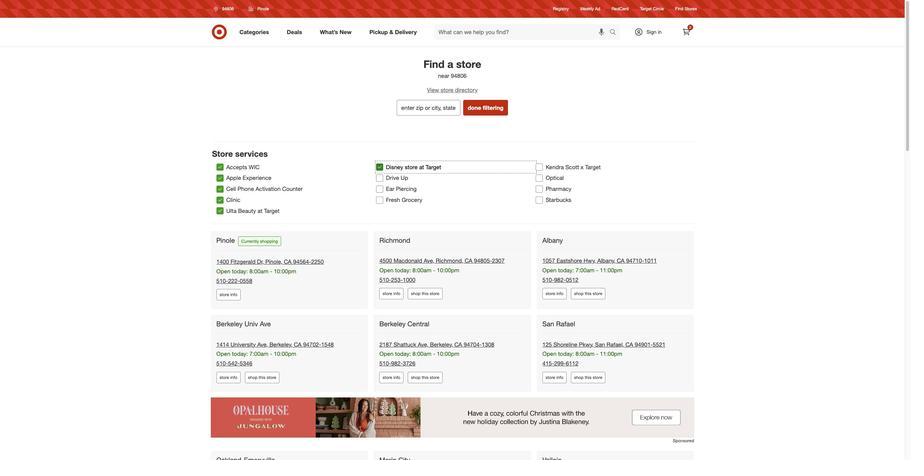 Task type: vqa. For each thing, say whether or not it's contained in the screenshot.


Task type: describe. For each thing, give the bounding box(es) containing it.
grocery
[[402, 196, 422, 203]]

wic
[[249, 163, 260, 170]]

berkeley, for berkeley univ ave
[[269, 341, 292, 348]]

Accepts WIC checkbox
[[216, 164, 223, 171]]

target circle link
[[640, 6, 664, 12]]

richmond,
[[436, 257, 463, 264]]

store info for san rafael
[[546, 375, 563, 380]]

stores
[[685, 6, 697, 12]]

Ear Piercing checkbox
[[376, 185, 383, 193]]

view store directory
[[427, 86, 478, 93]]

kendra
[[546, 163, 564, 170]]

berkeley univ ave
[[216, 320, 271, 328]]

store down 2187 shattuck ave, berkeley, ca 94704-1308 open today: 8:00am - 10:00pm 510-982-3726
[[430, 375, 439, 380]]

shoreline
[[554, 341, 577, 348]]

5521
[[653, 341, 665, 348]]

4500 macdonald ave, richmond, ca 94805-2307 open today: 8:00am - 10:00pm 510-253-1000
[[379, 257, 505, 283]]

activation
[[256, 185, 281, 192]]

store services group
[[216, 162, 696, 216]]

94806 inside the find a store near 94806
[[451, 72, 467, 79]]

store down 542-
[[220, 375, 229, 380]]

ave
[[260, 320, 271, 328]]

510-982-3726 link
[[379, 360, 415, 367]]

experience
[[243, 174, 271, 181]]

ad
[[595, 6, 600, 12]]

macdonald
[[394, 257, 422, 264]]

510- for richmond
[[379, 276, 391, 283]]

this for berkeley univ ave
[[259, 375, 265, 380]]

1400 fitzgerald dr, pinole, ca 94564-2250 link
[[216, 258, 324, 265]]

in
[[658, 29, 662, 35]]

san rafael
[[542, 320, 575, 328]]

510- for pinole
[[216, 277, 228, 284]]

2187 shattuck ave, berkeley, ca 94704-1308 link
[[379, 341, 494, 348]]

8:00am for pinole
[[249, 268, 268, 275]]

94564-
[[293, 258, 311, 265]]

near
[[438, 72, 449, 79]]

&
[[389, 28, 393, 35]]

store down '253-'
[[383, 291, 392, 296]]

find for a
[[423, 58, 445, 70]]

what's new link
[[314, 24, 361, 40]]

510- for berkeley univ ave
[[216, 360, 228, 367]]

store info link for san rafael
[[542, 372, 567, 383]]

pickup & delivery
[[369, 28, 417, 35]]

10:00pm for berkeley central
[[437, 350, 459, 357]]

1308
[[482, 341, 494, 348]]

open for berkeley central
[[379, 350, 393, 357]]

store down 125 shoreline pkwy, san rafael, ca 94901-5521 open today: 8:00am - 11:00pm 415-299-6112 in the right bottom of the page
[[593, 375, 602, 380]]

ave, for berkeley central
[[418, 341, 428, 348]]

this for richmond
[[422, 291, 429, 296]]

ca inside 125 shoreline pkwy, san rafael, ca 94901-5521 open today: 8:00am - 11:00pm 415-299-6112
[[626, 341, 633, 348]]

3726
[[403, 360, 415, 367]]

pinole button
[[244, 2, 274, 15]]

drive
[[386, 174, 399, 181]]

ca for richmond
[[465, 257, 472, 264]]

shop for richmond
[[411, 291, 421, 296]]

store inside group
[[405, 163, 418, 170]]

target for disney store at target
[[426, 163, 441, 170]]

registry link
[[553, 6, 569, 12]]

redcard link
[[612, 6, 629, 12]]

view
[[427, 86, 439, 93]]

7:00am for albany
[[576, 267, 595, 274]]

1414
[[216, 341, 229, 348]]

1057 eastshore hwy, albany, ca 94710-1011 open today: 7:00am - 11:00pm 510-982-0512
[[542, 257, 657, 283]]

94806 button
[[209, 2, 241, 15]]

0 horizontal spatial pinole
[[216, 236, 235, 244]]

store info link for berkeley univ ave
[[216, 372, 241, 383]]

info for richmond
[[393, 291, 400, 296]]

94806 inside dropdown button
[[222, 6, 234, 11]]

starbucks
[[546, 196, 571, 203]]

Starbucks checkbox
[[536, 196, 543, 204]]

richmond link
[[379, 236, 412, 244]]

delivery
[[395, 28, 417, 35]]

scott
[[565, 163, 579, 170]]

ear piercing
[[386, 185, 417, 192]]

registry
[[553, 6, 569, 12]]

store down 222-
[[220, 292, 229, 297]]

store right view
[[441, 86, 454, 93]]

san inside 125 shoreline pkwy, san rafael, ca 94901-5521 open today: 8:00am - 11:00pm 415-299-6112
[[595, 341, 605, 348]]

2307
[[492, 257, 505, 264]]

11:00pm inside 125 shoreline pkwy, san rafael, ca 94901-5521 open today: 8:00am - 11:00pm 415-299-6112
[[600, 350, 622, 357]]

1400
[[216, 258, 229, 265]]

pickup
[[369, 28, 388, 35]]

info for albany
[[556, 291, 563, 296]]

store info for pinole
[[220, 292, 237, 297]]

fresh grocery
[[386, 196, 422, 203]]

982- for albany
[[554, 276, 566, 283]]

shop this store for richmond
[[411, 291, 439, 296]]

415-
[[542, 360, 554, 367]]

info for pinole
[[230, 292, 237, 297]]

pkwy,
[[579, 341, 594, 348]]

shop this store button for san rafael
[[571, 372, 606, 383]]

info for berkeley univ ave
[[230, 375, 237, 380]]

deals link
[[281, 24, 311, 40]]

94704-
[[464, 341, 482, 348]]

8:00am for berkeley central
[[413, 350, 431, 357]]

shop this store for san rafael
[[574, 375, 602, 380]]

deals
[[287, 28, 302, 35]]

today: for richmond
[[395, 267, 411, 274]]

currently
[[241, 238, 259, 244]]

shattuck
[[394, 341, 416, 348]]

accepts
[[226, 163, 247, 170]]

Apple Experience checkbox
[[216, 175, 223, 182]]

shop this store button for richmond
[[408, 288, 443, 300]]

pinole inside dropdown button
[[257, 6, 269, 11]]

1400 fitzgerald dr, pinole, ca 94564-2250 open today: 8:00am - 10:00pm 510-222-0558
[[216, 258, 324, 284]]

store info link for richmond
[[379, 288, 404, 300]]

94901-
[[635, 341, 653, 348]]

10:00pm for richmond
[[437, 267, 459, 274]]

store down 1414 university ave, berkeley, ca 94702-1548 open today: 7:00am - 10:00pm 510-542-5346
[[267, 375, 276, 380]]

pinole,
[[265, 258, 282, 265]]

510-982-0512 link
[[542, 276, 578, 283]]

enter zip or city, state button
[[397, 100, 460, 115]]

Kendra Scott x Target checkbox
[[536, 164, 543, 171]]

5346
[[240, 360, 252, 367]]

services
[[235, 149, 268, 159]]

Optical checkbox
[[536, 175, 543, 182]]

x
[[581, 163, 584, 170]]

store info for albany
[[546, 291, 563, 296]]

target for ulta beauty at target
[[264, 207, 280, 214]]

- inside 125 shoreline pkwy, san rafael, ca 94901-5521 open today: 8:00am - 11:00pm 415-299-6112
[[596, 350, 598, 357]]

up
[[401, 174, 408, 181]]

store info for berkeley univ ave
[[220, 375, 237, 380]]

open for pinole
[[216, 268, 230, 275]]

at for store
[[419, 163, 424, 170]]

eastshore
[[557, 257, 582, 264]]

fresh
[[386, 196, 400, 203]]

11:00pm inside the 1057 eastshore hwy, albany, ca 94710-1011 open today: 7:00am - 11:00pm 510-982-0512
[[600, 267, 622, 274]]

at for beauty
[[258, 207, 262, 214]]

zip
[[416, 104, 423, 111]]

today: for albany
[[558, 267, 574, 274]]

2 link
[[678, 24, 694, 40]]

circle
[[653, 6, 664, 12]]

1414 university ave, berkeley, ca 94702-1548 open today: 7:00am - 10:00pm 510-542-5346
[[216, 341, 334, 367]]

store info link for pinole
[[216, 289, 241, 301]]

view store directory link
[[204, 86, 701, 94]]

0512
[[566, 276, 578, 283]]

info for berkeley central
[[393, 375, 400, 380]]

today: inside 125 shoreline pkwy, san rafael, ca 94901-5521 open today: 8:00am - 11:00pm 415-299-6112
[[558, 350, 574, 357]]

store down 415-
[[546, 375, 555, 380]]

done
[[468, 104, 481, 111]]

albany link
[[542, 236, 564, 244]]

open inside 125 shoreline pkwy, san rafael, ca 94901-5521 open today: 8:00am - 11:00pm 415-299-6112
[[542, 350, 557, 357]]

ave, for berkeley univ ave
[[257, 341, 268, 348]]

shop for berkeley central
[[411, 375, 421, 380]]

done filtering button
[[463, 100, 508, 115]]



Task type: locate. For each thing, give the bounding box(es) containing it.
- down 4500 macdonald ave, richmond, ca 94805-2307 link
[[433, 267, 435, 274]]

shop this store button down 0512
[[571, 288, 606, 300]]

today: down eastshore
[[558, 267, 574, 274]]

find stores
[[675, 6, 697, 12]]

ulta beauty at target
[[226, 207, 280, 214]]

shop this store button down 3726
[[408, 372, 443, 383]]

shop this store for berkeley central
[[411, 375, 439, 380]]

store info down 222-
[[220, 292, 237, 297]]

10:00pm down richmond,
[[437, 267, 459, 274]]

shop down 5346
[[248, 375, 257, 380]]

info down 222-
[[230, 292, 237, 297]]

ca right rafael,
[[626, 341, 633, 348]]

1 11:00pm from the top
[[600, 267, 622, 274]]

sign
[[647, 29, 656, 35]]

open for albany
[[542, 267, 557, 274]]

1 horizontal spatial 7:00am
[[576, 267, 595, 274]]

Disney store at Target checkbox
[[376, 164, 383, 171]]

berkeley for berkeley central
[[379, 320, 406, 328]]

enter
[[401, 104, 414, 111]]

info down 542-
[[230, 375, 237, 380]]

94805-
[[474, 257, 492, 264]]

this down 1414 university ave, berkeley, ca 94702-1548 open today: 7:00am - 10:00pm 510-542-5346
[[259, 375, 265, 380]]

this down the 1057 eastshore hwy, albany, ca 94710-1011 open today: 7:00am - 11:00pm 510-982-0512
[[585, 291, 592, 296]]

berkeley, inside 1414 university ave, berkeley, ca 94702-1548 open today: 7:00am - 10:00pm 510-542-5346
[[269, 341, 292, 348]]

1 horizontal spatial pinole
[[257, 6, 269, 11]]

- inside 2187 shattuck ave, berkeley, ca 94704-1308 open today: 8:00am - 10:00pm 510-982-3726
[[433, 350, 435, 357]]

today: down fitzgerald
[[232, 268, 248, 275]]

store info down 299-
[[546, 375, 563, 380]]

7:00am for berkeley univ ave
[[249, 350, 268, 357]]

store info link for berkeley central
[[379, 372, 404, 383]]

- down 1400 fitzgerald dr, pinole, ca 94564-2250 link
[[270, 268, 272, 275]]

8:00am inside 4500 macdonald ave, richmond, ca 94805-2307 open today: 8:00am - 10:00pm 510-253-1000
[[413, 267, 431, 274]]

ca inside 1400 fitzgerald dr, pinole, ca 94564-2250 open today: 8:00am - 10:00pm 510-222-0558
[[284, 258, 292, 265]]

ave, right shattuck
[[418, 341, 428, 348]]

today: inside 4500 macdonald ave, richmond, ca 94805-2307 open today: 8:00am - 10:00pm 510-253-1000
[[395, 267, 411, 274]]

find a store near 94806
[[423, 58, 481, 79]]

drive up
[[386, 174, 408, 181]]

open inside 2187 shattuck ave, berkeley, ca 94704-1308 open today: 8:00am - 10:00pm 510-982-3726
[[379, 350, 393, 357]]

982- inside 2187 shattuck ave, berkeley, ca 94704-1308 open today: 8:00am - 10:00pm 510-982-3726
[[391, 360, 403, 367]]

299-
[[554, 360, 566, 367]]

10:00pm down 1414 university ave, berkeley, ca 94702-1548 'link'
[[274, 350, 296, 357]]

510- inside 4500 macdonald ave, richmond, ca 94805-2307 open today: 8:00am - 10:00pm 510-253-1000
[[379, 276, 391, 283]]

open down 1057
[[542, 267, 557, 274]]

1 vertical spatial pinole
[[216, 236, 235, 244]]

Cell Phone Activation Counter checkbox
[[216, 185, 223, 193]]

shop this store for berkeley univ ave
[[248, 375, 276, 380]]

shop down 1000
[[411, 291, 421, 296]]

982- down shattuck
[[391, 360, 403, 367]]

open down 2187
[[379, 350, 393, 357]]

510- inside 1414 university ave, berkeley, ca 94702-1548 open today: 7:00am - 10:00pm 510-542-5346
[[216, 360, 228, 367]]

1 horizontal spatial at
[[419, 163, 424, 170]]

san
[[542, 320, 554, 328], [595, 341, 605, 348]]

today: down macdonald
[[395, 267, 411, 274]]

shop this store down 1000
[[411, 291, 439, 296]]

store info link down 222-
[[216, 289, 241, 301]]

- down 1057 eastshore hwy, albany, ca 94710-1011 link
[[596, 267, 598, 274]]

open for richmond
[[379, 267, 393, 274]]

1414 university ave, berkeley, ca 94702-1548 link
[[216, 341, 334, 348]]

find for stores
[[675, 6, 684, 12]]

1 vertical spatial 982-
[[391, 360, 403, 367]]

apple
[[226, 174, 241, 181]]

0 vertical spatial 982-
[[554, 276, 566, 283]]

10:00pm down pinole,
[[274, 268, 296, 275]]

rafael,
[[607, 341, 624, 348]]

shop down the '6112'
[[574, 375, 584, 380]]

0 vertical spatial at
[[419, 163, 424, 170]]

7:00am inside 1414 university ave, berkeley, ca 94702-1548 open today: 7:00am - 10:00pm 510-542-5346
[[249, 350, 268, 357]]

0 horizontal spatial 982-
[[391, 360, 403, 367]]

222-
[[228, 277, 240, 284]]

pinole up 1400
[[216, 236, 235, 244]]

this for berkeley central
[[422, 375, 429, 380]]

8:00am up 3726
[[413, 350, 431, 357]]

open inside 1414 university ave, berkeley, ca 94702-1548 open today: 7:00am - 10:00pm 510-542-5346
[[216, 350, 230, 357]]

ca inside 2187 shattuck ave, berkeley, ca 94704-1308 open today: 8:00am - 10:00pm 510-982-3726
[[454, 341, 462, 348]]

san rafael link
[[542, 320, 577, 328]]

Fresh Grocery checkbox
[[376, 196, 383, 204]]

shop this store down the '6112'
[[574, 375, 602, 380]]

-
[[433, 267, 435, 274], [596, 267, 598, 274], [270, 268, 272, 275], [270, 350, 272, 357], [433, 350, 435, 357], [596, 350, 598, 357]]

advertisement region
[[211, 398, 694, 438]]

info
[[393, 291, 400, 296], [556, 291, 563, 296], [230, 292, 237, 297], [230, 375, 237, 380], [393, 375, 400, 380], [556, 375, 563, 380]]

open for berkeley univ ave
[[216, 350, 230, 357]]

search button
[[606, 24, 623, 41]]

0 vertical spatial 11:00pm
[[600, 267, 622, 274]]

1 vertical spatial 94806
[[451, 72, 467, 79]]

open up 415-
[[542, 350, 557, 357]]

berkeley, left 94704-
[[430, 341, 453, 348]]

store info link for albany
[[542, 288, 567, 300]]

8:00am inside 2187 shattuck ave, berkeley, ca 94704-1308 open today: 8:00am - 10:00pm 510-982-3726
[[413, 350, 431, 357]]

shop this store button for berkeley central
[[408, 372, 443, 383]]

phone
[[238, 185, 254, 192]]

8:00am inside 125 shoreline pkwy, san rafael, ca 94901-5521 open today: 8:00am - 11:00pm 415-299-6112
[[576, 350, 595, 357]]

510-222-0558 link
[[216, 277, 252, 284]]

125 shoreline pkwy, san rafael, ca 94901-5521 link
[[542, 341, 665, 348]]

rafael
[[556, 320, 575, 328]]

ca for berkeley univ ave
[[294, 341, 302, 348]]

what's new
[[320, 28, 352, 35]]

542-
[[228, 360, 240, 367]]

today: inside the 1057 eastshore hwy, albany, ca 94710-1011 open today: 7:00am - 11:00pm 510-982-0512
[[558, 267, 574, 274]]

7:00am
[[576, 267, 595, 274], [249, 350, 268, 357]]

info down '510-982-0512' link
[[556, 291, 563, 296]]

pinole
[[257, 6, 269, 11], [216, 236, 235, 244]]

today: for pinole
[[232, 268, 248, 275]]

0 vertical spatial san
[[542, 320, 554, 328]]

1 horizontal spatial san
[[595, 341, 605, 348]]

Pharmacy checkbox
[[536, 185, 543, 193]]

find stores link
[[675, 6, 697, 12]]

ear
[[386, 185, 394, 192]]

today: inside 2187 shattuck ave, berkeley, ca 94704-1308 open today: 8:00am - 10:00pm 510-982-3726
[[395, 350, 411, 357]]

- for pinole
[[270, 268, 272, 275]]

today: down university
[[232, 350, 248, 357]]

10:00pm for berkeley univ ave
[[274, 350, 296, 357]]

store info link down 299-
[[542, 372, 567, 383]]

- down 1414 university ave, berkeley, ca 94702-1548 'link'
[[270, 350, 272, 357]]

10:00pm down 2187 shattuck ave, berkeley, ca 94704-1308 link
[[437, 350, 459, 357]]

target for kendra scott x target
[[585, 163, 601, 170]]

ulta
[[226, 207, 236, 214]]

0 vertical spatial 7:00am
[[576, 267, 595, 274]]

find left stores
[[675, 6, 684, 12]]

san right pkwy,
[[595, 341, 605, 348]]

open down 4500
[[379, 267, 393, 274]]

11:00pm down rafael,
[[600, 350, 622, 357]]

- for albany
[[596, 267, 598, 274]]

dr,
[[257, 258, 264, 265]]

store info link down '510-982-0512' link
[[542, 288, 567, 300]]

albany
[[542, 236, 563, 244]]

shop this store button down 5346
[[245, 372, 279, 383]]

ca inside 1414 university ave, berkeley, ca 94702-1548 open today: 7:00am - 10:00pm 510-542-5346
[[294, 341, 302, 348]]

store info for berkeley central
[[383, 375, 400, 380]]

shop for albany
[[574, 291, 584, 296]]

store down the 1057 eastshore hwy, albany, ca 94710-1011 open today: 7:00am - 11:00pm 510-982-0512
[[593, 291, 602, 296]]

open inside the 1057 eastshore hwy, albany, ca 94710-1011 open today: 7:00am - 11:00pm 510-982-0512
[[542, 267, 557, 274]]

target circle
[[640, 6, 664, 12]]

1 berkeley from the left
[[216, 320, 243, 328]]

store info down '510-982-0512' link
[[546, 291, 563, 296]]

store down 4500 macdonald ave, richmond, ca 94805-2307 open today: 8:00am - 10:00pm 510-253-1000
[[430, 291, 439, 296]]

berkeley, for berkeley central
[[430, 341, 453, 348]]

0 horizontal spatial at
[[258, 207, 262, 214]]

1 horizontal spatial find
[[675, 6, 684, 12]]

ca for berkeley central
[[454, 341, 462, 348]]

find up near
[[423, 58, 445, 70]]

0 horizontal spatial 94806
[[222, 6, 234, 11]]

ca left '94805-'
[[465, 257, 472, 264]]

shop this store down 3726
[[411, 375, 439, 380]]

1011
[[644, 257, 657, 264]]

4500 macdonald ave, richmond, ca 94805-2307 link
[[379, 257, 505, 264]]

store services
[[212, 149, 268, 159]]

shop this store down 0512
[[574, 291, 602, 296]]

510- for berkeley central
[[379, 360, 391, 367]]

2 berkeley, from the left
[[430, 341, 453, 348]]

ca for albany
[[617, 257, 625, 264]]

ca inside 4500 macdonald ave, richmond, ca 94805-2307 open today: 8:00am - 10:00pm 510-253-1000
[[465, 257, 472, 264]]

982- down eastshore
[[554, 276, 566, 283]]

shop this store button for albany
[[571, 288, 606, 300]]

510- down 4500
[[379, 276, 391, 283]]

store info link down '253-'
[[379, 288, 404, 300]]

1 vertical spatial 7:00am
[[249, 350, 268, 357]]

0 vertical spatial find
[[675, 6, 684, 12]]

shop this store button down 1000
[[408, 288, 443, 300]]

shop down 3726
[[411, 375, 421, 380]]

510- inside 1400 fitzgerald dr, pinole, ca 94564-2250 open today: 8:00am - 10:00pm 510-222-0558
[[216, 277, 228, 284]]

0 horizontal spatial san
[[542, 320, 554, 328]]

store up up
[[405, 163, 418, 170]]

berkeley central
[[379, 320, 429, 328]]

94806 left pinole dropdown button
[[222, 6, 234, 11]]

0 horizontal spatial berkeley,
[[269, 341, 292, 348]]

store
[[212, 149, 233, 159]]

berkeley up 1414
[[216, 320, 243, 328]]

store info link down 542-
[[216, 372, 241, 383]]

510- down 1057
[[542, 276, 554, 283]]

store info down 510-982-3726 link
[[383, 375, 400, 380]]

university
[[231, 341, 256, 348]]

shop down 0512
[[574, 291, 584, 296]]

a
[[447, 58, 453, 70]]

today: for berkeley central
[[395, 350, 411, 357]]

- for berkeley univ ave
[[270, 350, 272, 357]]

0 horizontal spatial find
[[423, 58, 445, 70]]

ca left 94702-
[[294, 341, 302, 348]]

ca right pinole,
[[284, 258, 292, 265]]

11:00pm down albany,
[[600, 267, 622, 274]]

info down 299-
[[556, 375, 563, 380]]

shop this store for albany
[[574, 291, 602, 296]]

1 horizontal spatial 94806
[[451, 72, 467, 79]]

10:00pm inside 2187 shattuck ave, berkeley, ca 94704-1308 open today: 8:00am - 10:00pm 510-982-3726
[[437, 350, 459, 357]]

510- for albany
[[542, 276, 554, 283]]

ca right albany,
[[617, 257, 625, 264]]

san left "rafael"
[[542, 320, 554, 328]]

directory
[[455, 86, 478, 93]]

disney
[[386, 163, 403, 170]]

Ulta Beauty at Target checkbox
[[216, 207, 223, 215]]

1 berkeley, from the left
[[269, 341, 292, 348]]

2187
[[379, 341, 392, 348]]

2250
[[311, 258, 324, 265]]

1 vertical spatial san
[[595, 341, 605, 348]]

1 vertical spatial at
[[258, 207, 262, 214]]

weekly ad
[[580, 6, 600, 12]]

shop this store button down the '6112'
[[571, 372, 606, 383]]

apple experience
[[226, 174, 271, 181]]

info for san rafael
[[556, 375, 563, 380]]

510- inside 2187 shattuck ave, berkeley, ca 94704-1308 open today: 8:00am - 10:00pm 510-982-3726
[[379, 360, 391, 367]]

1057 eastshore hwy, albany, ca 94710-1011 link
[[542, 257, 657, 264]]

or
[[425, 104, 430, 111]]

new
[[340, 28, 352, 35]]

beauty
[[238, 207, 256, 214]]

this down 4500 macdonald ave, richmond, ca 94805-2307 open today: 8:00am - 10:00pm 510-253-1000
[[422, 291, 429, 296]]

info down 510-982-3726 link
[[393, 375, 400, 380]]

accepts wic
[[226, 163, 260, 170]]

this down 125 shoreline pkwy, san rafael, ca 94901-5521 open today: 8:00am - 11:00pm 415-299-6112 in the right bottom of the page
[[585, 375, 592, 380]]

0 vertical spatial 94806
[[222, 6, 234, 11]]

berkeley inside berkeley central link
[[379, 320, 406, 328]]

search
[[606, 29, 623, 36]]

0 vertical spatial pinole
[[257, 6, 269, 11]]

2 11:00pm from the top
[[600, 350, 622, 357]]

today: inside 1414 university ave, berkeley, ca 94702-1548 open today: 7:00am - 10:00pm 510-542-5346
[[232, 350, 248, 357]]

4500
[[379, 257, 392, 264]]

What can we help you find? suggestions appear below search field
[[434, 24, 611, 40]]

0 horizontal spatial 7:00am
[[249, 350, 268, 357]]

find inside the find a store near 94806
[[423, 58, 445, 70]]

- inside 1414 university ave, berkeley, ca 94702-1548 open today: 7:00am - 10:00pm 510-542-5346
[[270, 350, 272, 357]]

univ
[[244, 320, 258, 328]]

10:00pm inside 1400 fitzgerald dr, pinole, ca 94564-2250 open today: 8:00am - 10:00pm 510-222-0558
[[274, 268, 296, 275]]

7:00am up 5346
[[249, 350, 268, 357]]

ca left 94704-
[[454, 341, 462, 348]]

this for san rafael
[[585, 375, 592, 380]]

today: down shoreline
[[558, 350, 574, 357]]

store info down 542-
[[220, 375, 237, 380]]

1 horizontal spatial berkeley
[[379, 320, 406, 328]]

done filtering
[[468, 104, 503, 111]]

510- inside the 1057 eastshore hwy, albany, ca 94710-1011 open today: 7:00am - 11:00pm 510-982-0512
[[542, 276, 554, 283]]

7:00am inside the 1057 eastshore hwy, albany, ca 94710-1011 open today: 7:00am - 11:00pm 510-982-0512
[[576, 267, 595, 274]]

ave, inside 2187 shattuck ave, berkeley, ca 94704-1308 open today: 8:00am - 10:00pm 510-982-3726
[[418, 341, 428, 348]]

- down 2187 shattuck ave, berkeley, ca 94704-1308 link
[[433, 350, 435, 357]]

ca
[[465, 257, 472, 264], [617, 257, 625, 264], [284, 258, 292, 265], [294, 341, 302, 348], [454, 341, 462, 348], [626, 341, 633, 348]]

open inside 1400 fitzgerald dr, pinole, ca 94564-2250 open today: 8:00am - 10:00pm 510-222-0558
[[216, 268, 230, 275]]

ave, right university
[[257, 341, 268, 348]]

125 shoreline pkwy, san rafael, ca 94901-5521 open today: 8:00am - 11:00pm 415-299-6112
[[542, 341, 665, 367]]

8:00am up 1000
[[413, 267, 431, 274]]

berkeley central link
[[379, 320, 431, 328]]

city,
[[432, 104, 441, 111]]

1 vertical spatial 11:00pm
[[600, 350, 622, 357]]

ave, inside 4500 macdonald ave, richmond, ca 94805-2307 open today: 8:00am - 10:00pm 510-253-1000
[[424, 257, 434, 264]]

8:00am inside 1400 fitzgerald dr, pinole, ca 94564-2250 open today: 8:00am - 10:00pm 510-222-0558
[[249, 268, 268, 275]]

1 horizontal spatial 982-
[[554, 276, 566, 283]]

982- inside the 1057 eastshore hwy, albany, ca 94710-1011 open today: 7:00am - 11:00pm 510-982-0512
[[554, 276, 566, 283]]

1 vertical spatial find
[[423, 58, 445, 70]]

shop for san rafael
[[574, 375, 584, 380]]

- for berkeley central
[[433, 350, 435, 357]]

0 horizontal spatial berkeley
[[216, 320, 243, 328]]

2 berkeley from the left
[[379, 320, 406, 328]]

- down 125 shoreline pkwy, san rafael, ca 94901-5521 link
[[596, 350, 598, 357]]

open down 1400
[[216, 268, 230, 275]]

pharmacy
[[546, 185, 571, 192]]

berkeley, inside 2187 shattuck ave, berkeley, ca 94704-1308 open today: 8:00am - 10:00pm 510-982-3726
[[430, 341, 453, 348]]

berkeley,
[[269, 341, 292, 348], [430, 341, 453, 348]]

415-299-6112 link
[[542, 360, 578, 367]]

8:00am down pkwy,
[[576, 350, 595, 357]]

shop for berkeley univ ave
[[248, 375, 257, 380]]

ave, for richmond
[[424, 257, 434, 264]]

94710-
[[626, 257, 644, 264]]

today: for berkeley univ ave
[[232, 350, 248, 357]]

weekly ad link
[[580, 6, 600, 12]]

94806 down a
[[451, 72, 467, 79]]

this for albany
[[585, 291, 592, 296]]

- inside 1400 fitzgerald dr, pinole, ca 94564-2250 open today: 8:00am - 10:00pm 510-222-0558
[[270, 268, 272, 275]]

berkeley
[[216, 320, 243, 328], [379, 320, 406, 328]]

510- down 1414
[[216, 360, 228, 367]]

store down 510-982-3726 link
[[383, 375, 392, 380]]

10:00pm
[[437, 267, 459, 274], [274, 268, 296, 275], [274, 350, 296, 357], [437, 350, 459, 357]]

1548
[[321, 341, 334, 348]]

store right a
[[456, 58, 481, 70]]

Drive Up checkbox
[[376, 175, 383, 182]]

10:00pm inside 1414 university ave, berkeley, ca 94702-1548 open today: 7:00am - 10:00pm 510-542-5346
[[274, 350, 296, 357]]

this down 2187 shattuck ave, berkeley, ca 94704-1308 open today: 8:00am - 10:00pm 510-982-3726
[[422, 375, 429, 380]]

ave, inside 1414 university ave, berkeley, ca 94702-1548 open today: 7:00am - 10:00pm 510-542-5346
[[257, 341, 268, 348]]

berkeley for berkeley univ ave
[[216, 320, 243, 328]]

- for richmond
[[433, 267, 435, 274]]

10:00pm for pinole
[[274, 268, 296, 275]]

currently shopping
[[241, 238, 278, 244]]

pinole up the categories 'link'
[[257, 6, 269, 11]]

store info down '253-'
[[383, 291, 400, 296]]

shop this store down 5346
[[248, 375, 276, 380]]

- inside 4500 macdonald ave, richmond, ca 94805-2307 open today: 8:00am - 10:00pm 510-253-1000
[[433, 267, 435, 274]]

10:00pm inside 4500 macdonald ave, richmond, ca 94805-2307 open today: 8:00am - 10:00pm 510-253-1000
[[437, 267, 459, 274]]

7:00am down 'hwy,'
[[576, 267, 595, 274]]

berkeley inside berkeley univ ave link
[[216, 320, 243, 328]]

disney store at target
[[386, 163, 441, 170]]

store info link down 510-982-3726 link
[[379, 372, 404, 383]]

store inside the find a store near 94806
[[456, 58, 481, 70]]

982- for berkeley central
[[391, 360, 403, 367]]

today: down shattuck
[[395, 350, 411, 357]]

sign in
[[647, 29, 662, 35]]

target
[[640, 6, 652, 12], [426, 163, 441, 170], [585, 163, 601, 170], [264, 207, 280, 214]]

today: inside 1400 fitzgerald dr, pinole, ca 94564-2250 open today: 8:00am - 10:00pm 510-222-0558
[[232, 268, 248, 275]]

510-542-5346 link
[[216, 360, 252, 367]]

1 horizontal spatial berkeley,
[[430, 341, 453, 348]]

store down '510-982-0512' link
[[546, 291, 555, 296]]

shopping
[[260, 238, 278, 244]]

ca inside the 1057 eastshore hwy, albany, ca 94710-1011 open today: 7:00am - 11:00pm 510-982-0512
[[617, 257, 625, 264]]

8:00am for richmond
[[413, 267, 431, 274]]

store info for richmond
[[383, 291, 400, 296]]

Clinic checkbox
[[216, 196, 223, 204]]

target inside target circle link
[[640, 6, 652, 12]]

open inside 4500 macdonald ave, richmond, ca 94805-2307 open today: 8:00am - 10:00pm 510-253-1000
[[379, 267, 393, 274]]

- inside the 1057 eastshore hwy, albany, ca 94710-1011 open today: 7:00am - 11:00pm 510-982-0512
[[596, 267, 598, 274]]

0558
[[240, 277, 252, 284]]

ca for pinole
[[284, 258, 292, 265]]

shop this store button for berkeley univ ave
[[245, 372, 279, 383]]



